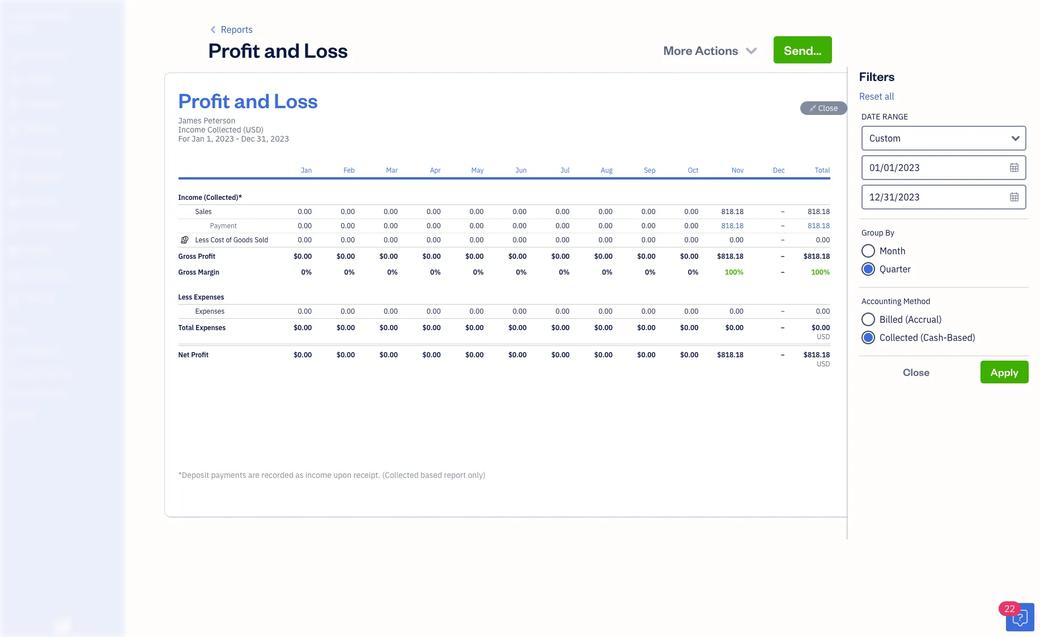 Task type: locate. For each thing, give the bounding box(es) containing it.
category image
[[178, 208, 191, 217]]

apply button
[[981, 361, 1029, 384]]

connections
[[26, 389, 67, 398]]

profit up the margin
[[198, 252, 216, 261]]

and
[[264, 36, 300, 63], [234, 87, 270, 113], [27, 368, 39, 377]]

profit down reports
[[208, 36, 260, 63]]

1 vertical spatial usd
[[817, 360, 831, 369]]

accounting method group
[[862, 297, 1027, 347]]

gross profit
[[178, 252, 216, 261]]

6 − from the top
[[781, 307, 785, 316]]

settings link
[[3, 405, 121, 425]]

profit up 1,
[[178, 87, 230, 113]]

0 vertical spatial less
[[195, 236, 209, 244]]

usd down $0.00 usd
[[817, 360, 831, 369]]

0 vertical spatial dec
[[241, 134, 255, 144]]

group by
[[862, 228, 895, 238]]

(cash-
[[921, 332, 948, 344]]

4 0% from the left
[[430, 268, 441, 277]]

2 0% from the left
[[344, 268, 355, 277]]

mar
[[386, 166, 398, 175]]

james up 'for'
[[178, 116, 202, 126]]

0 vertical spatial total
[[815, 166, 831, 175]]

1 horizontal spatial jan
[[301, 166, 312, 175]]

loss for profit and loss
[[304, 36, 348, 63]]

5 0% from the left
[[473, 268, 484, 277]]

group by group
[[862, 228, 1027, 278]]

Start date in MM/DD/YYYY format text field
[[862, 155, 1027, 180]]

close button
[[801, 102, 848, 115], [860, 361, 974, 384]]

1 vertical spatial loss
[[274, 87, 318, 113]]

0 horizontal spatial dec
[[241, 134, 255, 144]]

only)
[[468, 471, 486, 481]]

818.18 link down nov
[[722, 222, 744, 230]]

usd for $818.18 usd
[[817, 360, 831, 369]]

less
[[195, 236, 209, 244], [178, 293, 192, 302]]

0 vertical spatial james
[[9, 10, 34, 21]]

apps link
[[3, 321, 121, 341]]

team members link
[[3, 342, 121, 362]]

1 horizontal spatial 818.18 link
[[808, 222, 831, 230]]

1 vertical spatial income
[[178, 193, 202, 202]]

$818.18
[[718, 252, 744, 261], [804, 252, 831, 261], [718, 351, 744, 360], [804, 351, 831, 360]]

income up category icon
[[178, 193, 202, 202]]

total for total
[[815, 166, 831, 175]]

1 horizontal spatial 2023
[[270, 134, 289, 144]]

of
[[226, 236, 232, 244]]

income inside 'profit and loss james peterson income collected (usd) for jan 1, 2023 - dec 31, 2023'
[[178, 125, 206, 135]]

reset
[[860, 91, 883, 102]]

team
[[9, 347, 26, 356]]

1 income from the top
[[178, 125, 206, 135]]

collected
[[208, 125, 241, 135], [880, 332, 919, 344]]

1 usd from the top
[[817, 333, 831, 341]]

reports
[[221, 24, 253, 35]]

1 vertical spatial peterson
[[204, 116, 236, 126]]

gross down gross profit
[[178, 268, 196, 277]]

collected (cash-based)
[[880, 332, 976, 344]]

1 vertical spatial expenses
[[195, 307, 225, 316]]

1 horizontal spatial 100%
[[812, 268, 831, 277]]

2023 left -
[[215, 134, 234, 144]]

0 horizontal spatial 100%
[[725, 268, 744, 277]]

End date in MM/DD/YYYY format text field
[[862, 185, 1027, 210]]

by
[[886, 228, 895, 238]]

profit inside 'profit and loss james peterson income collected (usd) for jan 1, 2023 - dec 31, 2023'
[[178, 87, 230, 113]]

and for items and services
[[27, 368, 39, 377]]

1 horizontal spatial peterson
[[204, 116, 236, 126]]

usd
[[817, 333, 831, 341], [817, 360, 831, 369]]

collected down billed
[[880, 332, 919, 344]]

0 vertical spatial income
[[178, 125, 206, 135]]

main element
[[0, 0, 153, 638]]

jan left feb
[[301, 166, 312, 175]]

0 vertical spatial loss
[[304, 36, 348, 63]]

may
[[471, 166, 484, 175]]

loss for profit and loss james peterson income collected (usd) for jan 1, 2023 - dec 31, 2023
[[274, 87, 318, 113]]

0 horizontal spatial close
[[819, 103, 838, 113]]

2 vertical spatial and
[[27, 368, 39, 377]]

net
[[178, 351, 190, 360]]

settings
[[9, 410, 34, 419]]

0 vertical spatial peterson
[[36, 10, 70, 21]]

and right "reports" 'button'
[[264, 36, 300, 63]]

owner
[[9, 23, 32, 32]]

2 vertical spatial expenses
[[196, 324, 226, 332]]

compress image
[[810, 104, 817, 113]]

less for less expenses
[[178, 293, 192, 302]]

0 horizontal spatial james
[[9, 10, 34, 21]]

1 vertical spatial total
[[178, 324, 194, 332]]

0 horizontal spatial close button
[[801, 102, 848, 115]]

net profit
[[178, 351, 209, 360]]

items and services link
[[3, 363, 121, 383]]

and inside 'profit and loss james peterson income collected (usd) for jan 1, 2023 - dec 31, 2023'
[[234, 87, 270, 113]]

receipt.
[[354, 471, 381, 481]]

1 vertical spatial gross
[[178, 268, 196, 277]]

818.18
[[722, 208, 744, 216], [808, 208, 831, 216], [722, 222, 744, 230], [808, 222, 831, 230]]

close button left date
[[801, 102, 848, 115]]

payment image
[[7, 148, 21, 159]]

usd up $818.18 usd
[[817, 333, 831, 341]]

1 vertical spatial close
[[904, 366, 930, 379]]

collected left (usd) on the left of page
[[208, 125, 241, 135]]

1 vertical spatial close button
[[860, 361, 974, 384]]

1 horizontal spatial dec
[[774, 166, 785, 175]]

818.18 link
[[722, 222, 744, 230], [808, 222, 831, 230]]

estimate image
[[7, 99, 21, 111]]

1 horizontal spatial close button
[[860, 361, 974, 384]]

report
[[444, 471, 466, 481]]

gross up gross margin
[[178, 252, 196, 261]]

0 horizontal spatial jan
[[192, 134, 205, 144]]

5 − from the top
[[781, 268, 785, 277]]

reset all
[[860, 91, 895, 102]]

*deposit
[[178, 471, 209, 481]]

date
[[862, 112, 881, 122]]

less expenses
[[178, 293, 224, 302]]

close right compress icon
[[819, 103, 838, 113]]

1 horizontal spatial collected
[[880, 332, 919, 344]]

and for profit and loss james peterson income collected (usd) for jan 1, 2023 - dec 31, 2023
[[234, 87, 270, 113]]

gross for gross profit
[[178, 252, 196, 261]]

category image
[[178, 307, 191, 316]]

1 vertical spatial less
[[178, 293, 192, 302]]

date range element
[[860, 103, 1029, 219]]

loss
[[304, 36, 348, 63], [274, 87, 318, 113]]

0 horizontal spatial collected
[[208, 125, 241, 135]]

dec right -
[[241, 134, 255, 144]]

profit
[[208, 36, 260, 63], [178, 87, 230, 113], [198, 252, 216, 261], [191, 351, 209, 360]]

james peterson owner
[[9, 10, 70, 32]]

accounting method option group
[[862, 311, 1027, 347]]

peterson inside james peterson owner
[[36, 10, 70, 21]]

0 vertical spatial close
[[819, 103, 838, 113]]

members
[[28, 347, 58, 356]]

0 horizontal spatial total
[[178, 324, 194, 332]]

dashboard image
[[7, 50, 21, 62]]

close button down collected (cash-based)
[[860, 361, 974, 384]]

gross
[[178, 252, 196, 261], [178, 268, 196, 277]]

are
[[248, 471, 260, 481]]

0 vertical spatial expenses
[[194, 293, 224, 302]]

2 gross from the top
[[178, 268, 196, 277]]

$818.18 usd
[[804, 351, 831, 369]]

close button for filters
[[860, 361, 974, 384]]

(usd)
[[243, 125, 264, 135]]

0 vertical spatial close button
[[801, 102, 848, 115]]

2023 right 31,
[[270, 134, 289, 144]]

less left cost
[[195, 236, 209, 244]]

1 horizontal spatial total
[[815, 166, 831, 175]]

collected inside 'profit and loss james peterson income collected (usd) for jan 1, 2023 - dec 31, 2023'
[[208, 125, 241, 135]]

0 horizontal spatial less
[[178, 293, 192, 302]]

1 818.18 link from the left
[[722, 222, 744, 230]]

1 gross from the top
[[178, 252, 196, 261]]

1 horizontal spatial less
[[195, 236, 209, 244]]

0 vertical spatial and
[[264, 36, 300, 63]]

as
[[296, 471, 304, 481]]

client image
[[7, 75, 21, 86]]

close down collected (cash-based)
[[904, 366, 930, 379]]

0 horizontal spatial peterson
[[36, 10, 70, 21]]

and inside "link"
[[27, 368, 39, 377]]

dec inside 'profit and loss james peterson income collected (usd) for jan 1, 2023 - dec 31, 2023'
[[241, 134, 255, 144]]

send…
[[784, 42, 822, 58]]

2023
[[215, 134, 234, 144], [270, 134, 289, 144]]

0 vertical spatial collected
[[208, 125, 241, 135]]

report image
[[7, 294, 21, 306]]

invoice image
[[7, 124, 21, 135]]

$0.00 usd
[[812, 324, 831, 341]]

dec right nov
[[774, 166, 785, 175]]

income left 1,
[[178, 125, 206, 135]]

total expenses
[[178, 324, 226, 332]]

jan
[[192, 134, 205, 144], [301, 166, 312, 175]]

0 vertical spatial usd
[[817, 333, 831, 341]]

818.18 link left group
[[808, 222, 831, 230]]

2 usd from the top
[[817, 360, 831, 369]]

reset all button
[[860, 90, 895, 103]]

sold
[[255, 236, 268, 244]]

jan left 1,
[[192, 134, 205, 144]]

and right items
[[27, 368, 39, 377]]

0 horizontal spatial 2023
[[215, 134, 234, 144]]

0 horizontal spatial 818.18 link
[[722, 222, 744, 230]]

2 818.18 link from the left
[[808, 222, 831, 230]]

1 vertical spatial and
[[234, 87, 270, 113]]

and up (usd) on the left of page
[[234, 87, 270, 113]]

8 − from the top
[[781, 351, 785, 360]]

usd inside $0.00 usd
[[817, 333, 831, 341]]

upon
[[334, 471, 352, 481]]

2 − from the top
[[781, 222, 785, 230]]

1 horizontal spatial james
[[178, 116, 202, 126]]

1 vertical spatial james
[[178, 116, 202, 126]]

billed
[[880, 314, 903, 326]]

expenses
[[194, 293, 224, 302], [195, 307, 225, 316], [196, 324, 226, 332]]

less up category image
[[178, 293, 192, 302]]

usd inside $818.18 usd
[[817, 360, 831, 369]]

0 vertical spatial gross
[[178, 252, 196, 261]]

2 100% from the left
[[812, 268, 831, 277]]

0 vertical spatial jan
[[192, 134, 205, 144]]

1 vertical spatial collected
[[880, 332, 919, 344]]

jul
[[561, 166, 570, 175]]

1 vertical spatial dec
[[774, 166, 785, 175]]

loss inside 'profit and loss james peterson income collected (usd) for jan 1, 2023 - dec 31, 2023'
[[274, 87, 318, 113]]

chevronleft image
[[208, 23, 219, 36]]

*deposit payments are recorded as income upon receipt. (collected based report only)
[[178, 471, 486, 481]]

james up owner
[[9, 10, 34, 21]]



Task type: vqa. For each thing, say whether or not it's contained in the screenshot.


Task type: describe. For each thing, give the bounding box(es) containing it.
cost
[[211, 236, 224, 244]]

payment
[[210, 222, 237, 230]]

income
[[306, 471, 332, 481]]

aug
[[601, 166, 613, 175]]

timer image
[[7, 221, 21, 233]]

gross margin
[[178, 268, 220, 277]]

collected inside accounting method option group
[[880, 332, 919, 344]]

goods
[[234, 236, 253, 244]]

expenses for total expenses
[[196, 324, 226, 332]]

gross for gross margin
[[178, 268, 196, 277]]

filters
[[860, 68, 895, 84]]

chevrondown image
[[744, 42, 760, 58]]

sep
[[644, 166, 656, 175]]

9 0% from the left
[[645, 268, 656, 277]]

profit right net
[[191, 351, 209, 360]]

project image
[[7, 197, 21, 208]]

payments
[[211, 471, 246, 481]]

(collected
[[382, 471, 419, 481]]

accounting method
[[862, 297, 931, 307]]

quarter
[[880, 264, 911, 275]]

group
[[862, 228, 884, 238]]

items and services
[[9, 368, 68, 377]]

6 0% from the left
[[516, 268, 527, 277]]

10 0% from the left
[[688, 268, 699, 277]]

all
[[885, 91, 895, 102]]

send… button
[[774, 36, 832, 64]]

range
[[883, 112, 909, 122]]

1 100% from the left
[[725, 268, 744, 277]]

bank connections link
[[3, 384, 121, 404]]

2 income from the top
[[178, 193, 202, 202]]

james inside james peterson owner
[[9, 10, 34, 21]]

sales
[[195, 208, 212, 216]]

1,
[[206, 134, 213, 144]]

22 button
[[999, 602, 1035, 632]]

3 0% from the left
[[387, 268, 398, 277]]

expense image
[[7, 172, 21, 184]]

based)
[[948, 332, 976, 344]]

8 0% from the left
[[602, 268, 613, 277]]

profit and loss
[[208, 36, 348, 63]]

oct
[[688, 166, 699, 175]]

2 2023 from the left
[[270, 134, 289, 144]]

month
[[880, 246, 906, 257]]

more actions button
[[654, 36, 770, 64]]

group by option group
[[862, 242, 1027, 278]]

7 − from the top
[[781, 324, 785, 332]]

items
[[9, 368, 26, 377]]

james inside 'profit and loss james peterson income collected (usd) for jan 1, 2023 - dec 31, 2023'
[[178, 116, 202, 126]]

nov
[[732, 166, 744, 175]]

team members
[[9, 347, 58, 356]]

3 − from the top
[[781, 236, 785, 244]]

income (collected)*
[[178, 193, 242, 202]]

7 0% from the left
[[559, 268, 570, 277]]

less cost of goods sold
[[195, 236, 268, 244]]

4 − from the top
[[781, 252, 785, 261]]

less for less cost of goods sold
[[195, 236, 209, 244]]

(accrual)
[[906, 314, 942, 326]]

-
[[236, 134, 239, 144]]

Date Range field
[[862, 126, 1027, 151]]

apps
[[9, 326, 25, 335]]

actions
[[695, 42, 739, 58]]

date range
[[862, 112, 909, 122]]

custom
[[870, 133, 901, 144]]

feb
[[344, 166, 355, 175]]

1 horizontal spatial close
[[904, 366, 930, 379]]

more
[[664, 42, 693, 58]]

total for total expenses
[[178, 324, 194, 332]]

money image
[[7, 246, 21, 257]]

jan inside 'profit and loss james peterson income collected (usd) for jan 1, 2023 - dec 31, 2023'
[[192, 134, 205, 144]]

close button for profit and loss
[[801, 102, 848, 115]]

resource center badge image
[[1007, 604, 1035, 632]]

22
[[1005, 604, 1016, 615]]

1 0% from the left
[[301, 268, 312, 277]]

apply
[[991, 366, 1019, 379]]

31,
[[257, 134, 269, 144]]

(collected)*
[[204, 193, 242, 202]]

more actions
[[664, 42, 739, 58]]

peterson inside 'profit and loss james peterson income collected (usd) for jan 1, 2023 - dec 31, 2023'
[[204, 116, 236, 126]]

1 − from the top
[[781, 208, 785, 216]]

expenses for less expenses
[[194, 293, 224, 302]]

chart image
[[7, 270, 21, 281]]

margin
[[198, 268, 220, 277]]

billed (accrual)
[[880, 314, 942, 326]]

1 2023 from the left
[[215, 134, 234, 144]]

bank
[[9, 389, 25, 398]]

profit and loss james peterson income collected (usd) for jan 1, 2023 - dec 31, 2023
[[178, 87, 318, 144]]

1 vertical spatial jan
[[301, 166, 312, 175]]

accounting
[[862, 297, 902, 307]]

and for profit and loss
[[264, 36, 300, 63]]

based
[[421, 471, 442, 481]]

jun
[[516, 166, 527, 175]]

apr
[[430, 166, 441, 175]]

usd for $0.00 usd
[[817, 333, 831, 341]]

services
[[41, 368, 68, 377]]

bank connections
[[9, 389, 67, 398]]

reports button
[[208, 23, 253, 36]]

freshbooks image
[[53, 620, 71, 633]]

recorded
[[262, 471, 294, 481]]

method
[[904, 297, 931, 307]]

for
[[178, 134, 190, 144]]



